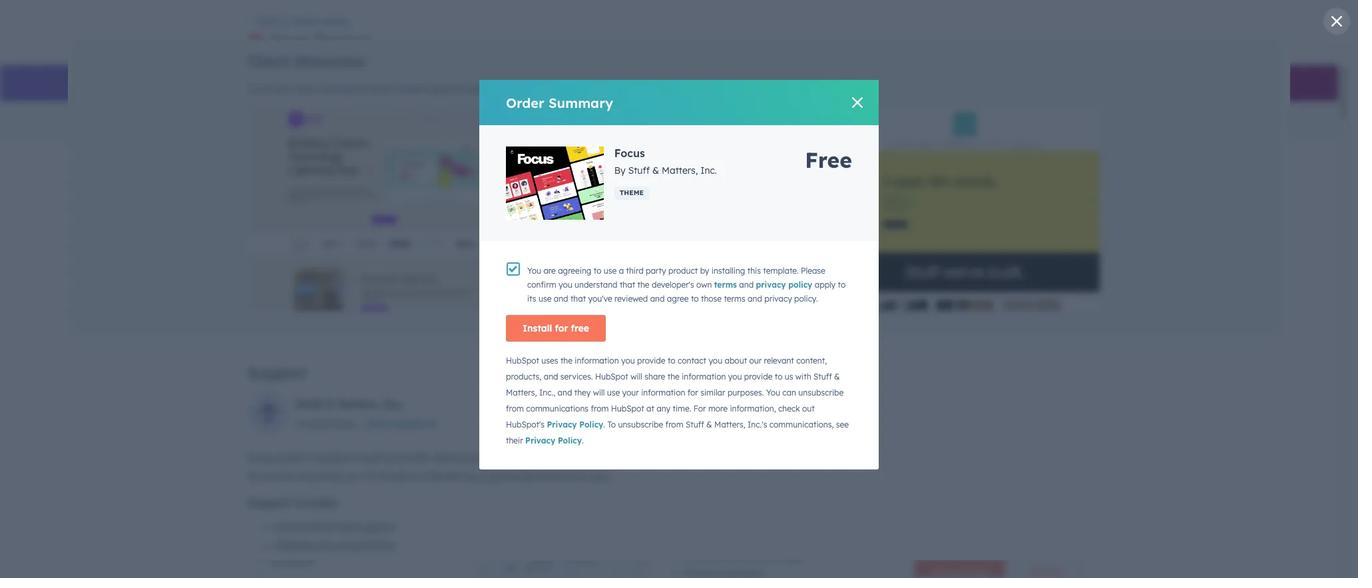 Task type: describe. For each thing, give the bounding box(es) containing it.
shop
[[269, 30, 308, 50]]

back to theme library
[[258, 17, 350, 27]]

themes
[[312, 30, 371, 50]]

close image
[[1332, 16, 1343, 27]]



Task type: locate. For each thing, give the bounding box(es) containing it.
to
[[280, 17, 289, 27]]

back to theme library link
[[248, 17, 350, 27]]

back
[[258, 17, 278, 27]]

library
[[321, 17, 350, 27]]

shop themes
[[269, 30, 371, 50]]

theme
[[291, 17, 318, 27]]



Task type: vqa. For each thing, say whether or not it's contained in the screenshot.
Link opens in a new window image
no



